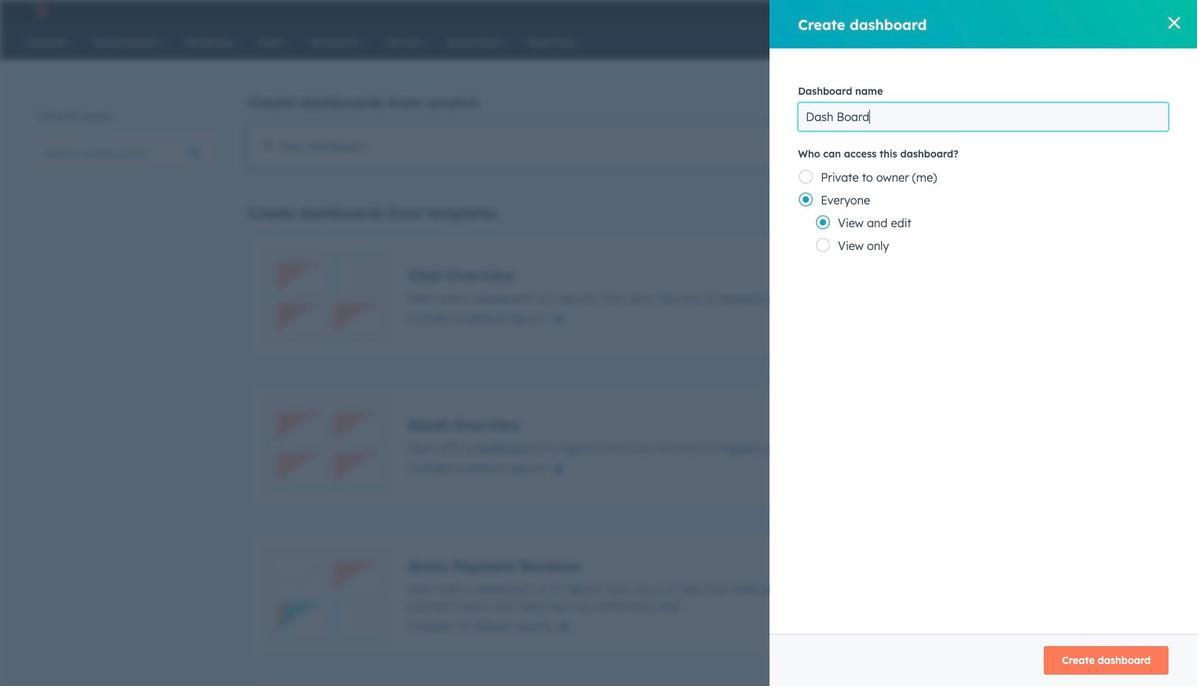 Task type: locate. For each thing, give the bounding box(es) containing it.
james peterson image
[[1022, 5, 1034, 18]]

marketplaces image
[[914, 6, 927, 19]]

None text field
[[798, 103, 1169, 131]]

menu
[[810, 0, 1170, 23]]

None checkbox
[[248, 123, 1121, 170], [248, 682, 1121, 686], [248, 123, 1121, 170], [248, 682, 1121, 686]]

None checkbox
[[248, 233, 1121, 360], [248, 383, 1121, 510], [248, 532, 1121, 659], [248, 233, 1121, 360], [248, 383, 1121, 510], [248, 532, 1121, 659]]



Task type: vqa. For each thing, say whether or not it's contained in the screenshot.
the topmost about
no



Task type: describe. For each thing, give the bounding box(es) containing it.
close image
[[1169, 17, 1180, 29]]

Search search field
[[34, 139, 212, 168]]

Search HubSpot search field
[[987, 30, 1137, 54]]



